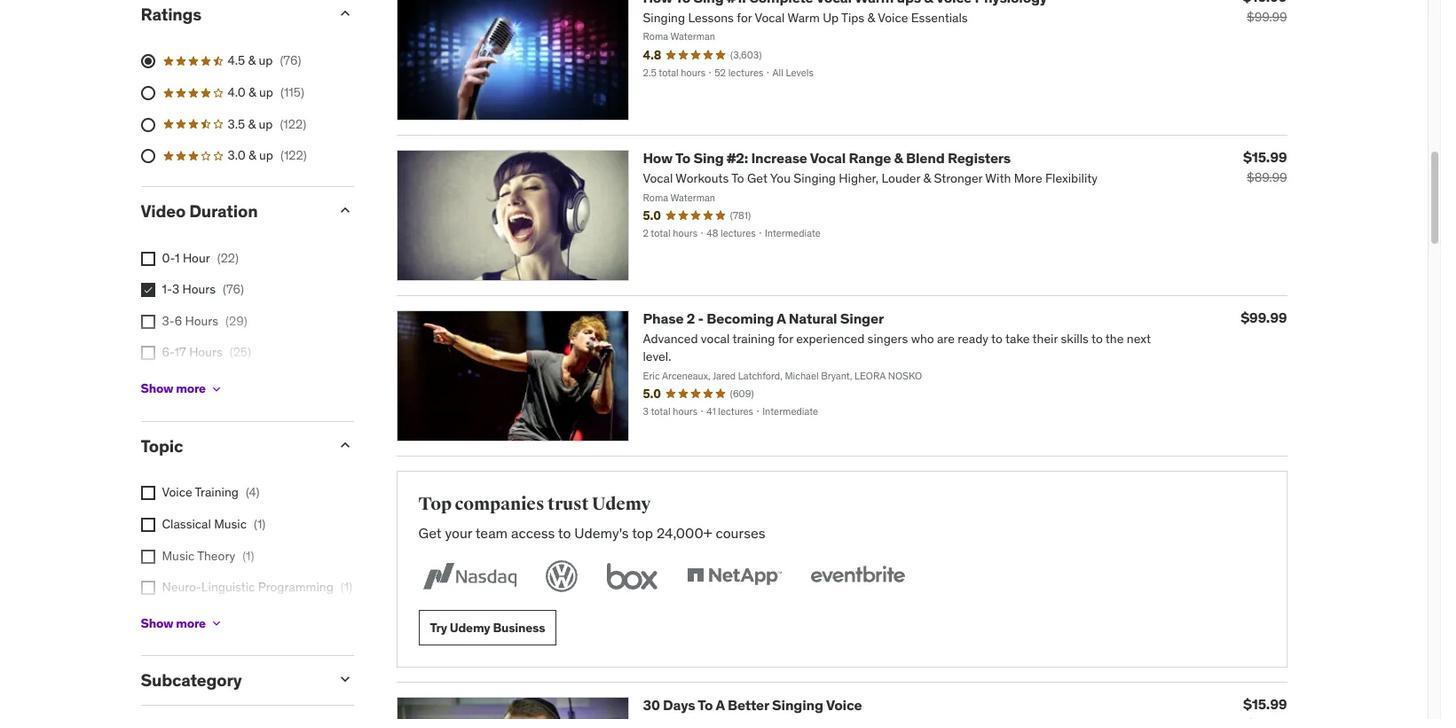 Task type: describe. For each thing, give the bounding box(es) containing it.
natural
[[789, 310, 837, 328]]

registers
[[948, 149, 1011, 167]]

more for video duration
[[176, 381, 206, 397]]

box image
[[602, 558, 662, 597]]

small image for subcategory
[[336, 671, 354, 689]]

how to sing  #2: increase vocal range & blend registers
[[643, 149, 1011, 167]]

increase
[[751, 149, 807, 167]]

music theory (1)
[[162, 548, 254, 564]]

programming
[[258, 580, 334, 596]]

2 vertical spatial (1)
[[341, 580, 353, 596]]

17
[[174, 345, 186, 361]]

1
[[175, 250, 180, 266]]

& for 3.0
[[249, 148, 256, 164]]

& left the blend
[[894, 149, 903, 167]]

range
[[849, 149, 891, 167]]

udemy inside top companies trust udemy get your team access to udemy's top 24,000+ courses
[[592, 494, 651, 516]]

(1) for classical music (1)
[[254, 517, 266, 533]]

1 horizontal spatial a
[[777, 310, 786, 328]]

training
[[195, 485, 239, 501]]

0 horizontal spatial to
[[675, 149, 691, 167]]

small image for ratings
[[336, 4, 354, 22]]

3-6 hours (29)
[[162, 313, 247, 329]]

hour
[[183, 250, 210, 266]]

xsmall image inside show more button
[[209, 382, 224, 396]]

4.0 & up (115)
[[228, 84, 304, 100]]

linguistic
[[201, 580, 255, 596]]

singer
[[840, 310, 884, 328]]

& for 3.5
[[248, 116, 256, 132]]

xsmall image for 0-
[[141, 252, 155, 266]]

1 vertical spatial udemy
[[450, 620, 490, 636]]

up for 4.5 & up
[[259, 53, 273, 69]]

neuro-
[[162, 580, 201, 596]]

(76) for 4.5 & up (76)
[[280, 53, 301, 69]]

sing
[[694, 149, 724, 167]]

hours right the 17+
[[184, 376, 218, 392]]

#2:
[[727, 149, 748, 167]]

(115)
[[280, 84, 304, 100]]

xsmall image for 1-3 hours
[[141, 283, 155, 298]]

your
[[445, 525, 472, 542]]

top
[[632, 525, 653, 542]]

eventbrite image
[[806, 558, 908, 597]]

1-
[[162, 282, 172, 298]]

get
[[418, 525, 442, 542]]

4.5
[[228, 53, 245, 69]]

try
[[430, 620, 447, 636]]

team
[[475, 525, 508, 542]]

classical music (1)
[[162, 517, 266, 533]]

small image for topic
[[336, 436, 354, 454]]

0 horizontal spatial music
[[162, 548, 195, 564]]

24,000+
[[657, 525, 712, 542]]

3.0 & up (122)
[[228, 148, 307, 164]]

try udemy business
[[430, 620, 545, 636]]

how to sing  #2: increase vocal range & blend registers link
[[643, 149, 1011, 167]]

duration
[[189, 200, 258, 222]]

3
[[172, 282, 179, 298]]

xsmall image for voice
[[141, 487, 155, 501]]

ratings button
[[141, 3, 322, 25]]

theory
[[197, 548, 235, 564]]

video
[[141, 200, 186, 222]]

30 days to a better singing voice
[[643, 697, 862, 715]]

trust
[[548, 494, 589, 516]]

xsmall image for neuro-
[[141, 582, 155, 596]]

hours for 1-3 hours
[[182, 282, 216, 298]]

management
[[200, 611, 274, 627]]

3.5
[[228, 116, 245, 132]]

stress management
[[162, 611, 274, 627]]

udemy's
[[574, 525, 629, 542]]

vocal
[[810, 149, 846, 167]]

show more for video duration
[[141, 381, 206, 397]]

& for 4.0
[[249, 84, 256, 100]]

show for video duration
[[141, 381, 173, 397]]

xsmall image for 6-
[[141, 346, 155, 361]]

-
[[698, 310, 704, 328]]

(1) for music theory (1)
[[242, 548, 254, 564]]

top companies trust udemy get your team access to udemy's top 24,000+ courses
[[418, 494, 766, 542]]

classical
[[162, 517, 211, 533]]

business
[[493, 620, 545, 636]]

3-
[[162, 313, 175, 329]]

30
[[643, 697, 660, 715]]

xsmall image for music theory
[[141, 550, 155, 564]]

ratings
[[141, 3, 202, 25]]

$15.99 for $15.99 $89.99
[[1243, 148, 1287, 166]]

$89.99
[[1247, 169, 1287, 185]]

more for topic
[[176, 616, 206, 632]]

access
[[511, 525, 555, 542]]

voice training (4)
[[162, 485, 260, 501]]

subcategory
[[141, 670, 242, 692]]

show more for topic
[[141, 616, 206, 632]]



Task type: locate. For each thing, give the bounding box(es) containing it.
0 vertical spatial (76)
[[280, 53, 301, 69]]

(122) down (115)
[[280, 116, 306, 132]]

show more button
[[141, 372, 224, 407], [141, 607, 224, 642]]

(1) right theory on the bottom left of page
[[242, 548, 254, 564]]

show more button down neuro-
[[141, 607, 224, 642]]

show more down neuro-
[[141, 616, 206, 632]]

(122) for 3.5 & up (122)
[[280, 116, 306, 132]]

a left "natural"
[[777, 310, 786, 328]]

small image for video duration
[[336, 201, 354, 219]]

0 vertical spatial show more
[[141, 381, 206, 397]]

up right 3.0
[[259, 148, 273, 164]]

0 horizontal spatial voice
[[162, 485, 192, 501]]

show more button for video duration
[[141, 372, 224, 407]]

show
[[141, 381, 173, 397], [141, 616, 173, 632]]

a
[[777, 310, 786, 328], [716, 697, 725, 715]]

small image
[[336, 4, 354, 22], [336, 201, 354, 219], [336, 436, 354, 454], [336, 671, 354, 689]]

xsmall image
[[141, 252, 155, 266], [141, 346, 155, 361], [141, 487, 155, 501], [141, 518, 155, 533], [141, 582, 155, 596], [209, 617, 224, 631]]

singing
[[772, 697, 824, 715]]

better
[[728, 697, 769, 715]]

up right 4.5
[[259, 53, 273, 69]]

show down 6-
[[141, 381, 173, 397]]

udemy up udemy's
[[592, 494, 651, 516]]

more
[[176, 381, 206, 397], [176, 616, 206, 632]]

3.0
[[228, 148, 246, 164]]

1 horizontal spatial udemy
[[592, 494, 651, 516]]

$15.99 for $15.99
[[1243, 696, 1287, 714]]

volkswagen image
[[542, 558, 581, 597]]

1 vertical spatial show
[[141, 616, 173, 632]]

music down "training"
[[214, 517, 247, 533]]

17+
[[162, 376, 181, 392]]

phase
[[643, 310, 684, 328]]

1 vertical spatial (76)
[[223, 282, 244, 298]]

2 show more from the top
[[141, 616, 206, 632]]

xsmall image left classical at the left bottom
[[141, 518, 155, 533]]

subcategory button
[[141, 670, 322, 692]]

4 small image from the top
[[336, 671, 354, 689]]

0 vertical spatial udemy
[[592, 494, 651, 516]]

0 horizontal spatial a
[[716, 697, 725, 715]]

1 show more button from the top
[[141, 372, 224, 407]]

up
[[259, 53, 273, 69], [259, 84, 273, 100], [259, 116, 273, 132], [259, 148, 273, 164]]

hours right the "3"
[[182, 282, 216, 298]]

1-3 hours (76)
[[162, 282, 244, 298]]

hours for 3-6 hours
[[185, 313, 218, 329]]

up for 4.0 & up
[[259, 84, 273, 100]]

netapp image
[[683, 558, 785, 597]]

video duration
[[141, 200, 258, 222]]

& right 3.0
[[249, 148, 256, 164]]

xsmall image right stress
[[209, 617, 224, 631]]

xsmall image
[[141, 283, 155, 298], [141, 315, 155, 329], [209, 382, 224, 396], [141, 550, 155, 564]]

(76) up (29)
[[223, 282, 244, 298]]

how
[[643, 149, 673, 167]]

music
[[214, 517, 247, 533], [162, 548, 195, 564]]

0 vertical spatial to
[[675, 149, 691, 167]]

2 $15.99 from the top
[[1243, 696, 1287, 714]]

1 vertical spatial voice
[[826, 697, 862, 715]]

0 vertical spatial more
[[176, 381, 206, 397]]

nasdaq image
[[418, 558, 521, 597]]

xsmall image inside show more button
[[209, 617, 224, 631]]

show more down 6-
[[141, 381, 206, 397]]

udemy right the try at the left bottom
[[450, 620, 490, 636]]

3 small image from the top
[[336, 436, 354, 454]]

0 vertical spatial show more button
[[141, 372, 224, 407]]

voice up classical at the left bottom
[[162, 485, 192, 501]]

(25)
[[230, 345, 251, 361]]

3.5 & up (122)
[[228, 116, 306, 132]]

(122)
[[280, 116, 306, 132], [280, 148, 307, 164]]

1 small image from the top
[[336, 4, 354, 22]]

voice
[[162, 485, 192, 501], [826, 697, 862, 715]]

1 show from the top
[[141, 381, 173, 397]]

xsmall image for 3-6 hours
[[141, 315, 155, 329]]

1 vertical spatial more
[[176, 616, 206, 632]]

1 $15.99 from the top
[[1243, 148, 1287, 166]]

to right days
[[698, 697, 713, 715]]

17+ hours
[[162, 376, 218, 392]]

xsmall image left 6-
[[141, 346, 155, 361]]

1 horizontal spatial music
[[214, 517, 247, 533]]

top
[[418, 494, 452, 516]]

xsmall image down 6-17 hours (25)
[[209, 382, 224, 396]]

up left (115)
[[259, 84, 273, 100]]

2 small image from the top
[[336, 201, 354, 219]]

show more button for topic
[[141, 607, 224, 642]]

1 horizontal spatial (76)
[[280, 53, 301, 69]]

$15.99 $89.99
[[1243, 148, 1287, 185]]

xsmall image left neuro-
[[141, 582, 155, 596]]

xsmall image down 'topic'
[[141, 487, 155, 501]]

0 horizontal spatial (76)
[[223, 282, 244, 298]]

courses
[[716, 525, 766, 542]]

2 more from the top
[[176, 616, 206, 632]]

1 vertical spatial (122)
[[280, 148, 307, 164]]

$99.99
[[1247, 9, 1287, 25], [1241, 309, 1287, 327]]

show for topic
[[141, 616, 173, 632]]

(76) up (115)
[[280, 53, 301, 69]]

& right 4.5
[[248, 53, 256, 69]]

hours for 6-17 hours
[[189, 345, 223, 361]]

to right "how"
[[675, 149, 691, 167]]

$15.99
[[1243, 148, 1287, 166], [1243, 696, 1287, 714]]

1 horizontal spatial to
[[698, 697, 713, 715]]

(76)
[[280, 53, 301, 69], [223, 282, 244, 298]]

&
[[248, 53, 256, 69], [249, 84, 256, 100], [248, 116, 256, 132], [249, 148, 256, 164], [894, 149, 903, 167]]

phase 2 - becoming a natural singer link
[[643, 310, 884, 328]]

0 vertical spatial (1)
[[254, 517, 266, 533]]

2
[[687, 310, 695, 328]]

up for 3.0 & up
[[259, 148, 273, 164]]

video duration button
[[141, 200, 322, 222]]

6
[[175, 313, 182, 329]]

(29)
[[226, 313, 247, 329]]

& for 4.5
[[248, 53, 256, 69]]

try udemy business link
[[418, 611, 557, 647]]

(1) down (4)
[[254, 517, 266, 533]]

hours right the '17'
[[189, 345, 223, 361]]

1 vertical spatial to
[[698, 697, 713, 715]]

0 vertical spatial (122)
[[280, 116, 306, 132]]

0 vertical spatial $99.99
[[1247, 9, 1287, 25]]

1 horizontal spatial voice
[[826, 697, 862, 715]]

0 vertical spatial a
[[777, 310, 786, 328]]

4.0
[[228, 84, 246, 100]]

(1) right programming
[[341, 580, 353, 596]]

6-
[[162, 345, 174, 361]]

days
[[663, 697, 695, 715]]

0 vertical spatial $15.99
[[1243, 148, 1287, 166]]

2 show more button from the top
[[141, 607, 224, 642]]

1 vertical spatial (1)
[[242, 548, 254, 564]]

xsmall image left 0-
[[141, 252, 155, 266]]

2 (122) from the top
[[280, 148, 307, 164]]

up right 3.5
[[259, 116, 273, 132]]

hours right the 6
[[185, 313, 218, 329]]

& right 3.5
[[248, 116, 256, 132]]

a left better
[[716, 697, 725, 715]]

0 vertical spatial show
[[141, 381, 173, 397]]

xsmall image left 1-
[[141, 283, 155, 298]]

30 days to a better singing voice link
[[643, 697, 862, 715]]

4.5 & up (76)
[[228, 53, 301, 69]]

stress
[[162, 611, 197, 627]]

music up neuro-
[[162, 548, 195, 564]]

1 vertical spatial $15.99
[[1243, 696, 1287, 714]]

more down the '17'
[[176, 381, 206, 397]]

1 more from the top
[[176, 381, 206, 397]]

0 horizontal spatial udemy
[[450, 620, 490, 636]]

xsmall image left 3-
[[141, 315, 155, 329]]

neuro-linguistic programming (1)
[[162, 580, 353, 596]]

companies
[[455, 494, 544, 516]]

voice right the singing on the bottom right of page
[[826, 697, 862, 715]]

xsmall image for classical
[[141, 518, 155, 533]]

(4)
[[246, 485, 260, 501]]

1 (122) from the top
[[280, 116, 306, 132]]

(76) for 1-3 hours (76)
[[223, 282, 244, 298]]

blend
[[906, 149, 945, 167]]

0-1 hour (22)
[[162, 250, 239, 266]]

1 vertical spatial music
[[162, 548, 195, 564]]

1 vertical spatial show more
[[141, 616, 206, 632]]

0 vertical spatial music
[[214, 517, 247, 533]]

(22)
[[217, 250, 239, 266]]

2 show from the top
[[141, 616, 173, 632]]

more down neuro-
[[176, 616, 206, 632]]

0-
[[162, 250, 175, 266]]

becoming
[[707, 310, 774, 328]]

(1)
[[254, 517, 266, 533], [242, 548, 254, 564], [341, 580, 353, 596]]

hours
[[182, 282, 216, 298], [185, 313, 218, 329], [189, 345, 223, 361], [184, 376, 218, 392]]

to
[[558, 525, 571, 542]]

xsmall image left music theory (1)
[[141, 550, 155, 564]]

show more button down the '17'
[[141, 372, 224, 407]]

(122) down 3.5 & up (122)
[[280, 148, 307, 164]]

1 vertical spatial $99.99
[[1241, 309, 1287, 327]]

show down neuro-
[[141, 616, 173, 632]]

1 show more from the top
[[141, 381, 206, 397]]

& right 4.0
[[249, 84, 256, 100]]

(122) for 3.0 & up (122)
[[280, 148, 307, 164]]

topic
[[141, 435, 183, 457]]

0 vertical spatial voice
[[162, 485, 192, 501]]

up for 3.5 & up
[[259, 116, 273, 132]]

udemy
[[592, 494, 651, 516], [450, 620, 490, 636]]

1 vertical spatial show more button
[[141, 607, 224, 642]]

topic button
[[141, 435, 322, 457]]

show more
[[141, 381, 206, 397], [141, 616, 206, 632]]

6-17 hours (25)
[[162, 345, 251, 361]]

phase 2 - becoming a natural singer
[[643, 310, 884, 328]]

1 vertical spatial a
[[716, 697, 725, 715]]



Task type: vqa. For each thing, say whether or not it's contained in the screenshot.
'Learn Magica Voxel - Create 3D Game Models For Unity3D'
no



